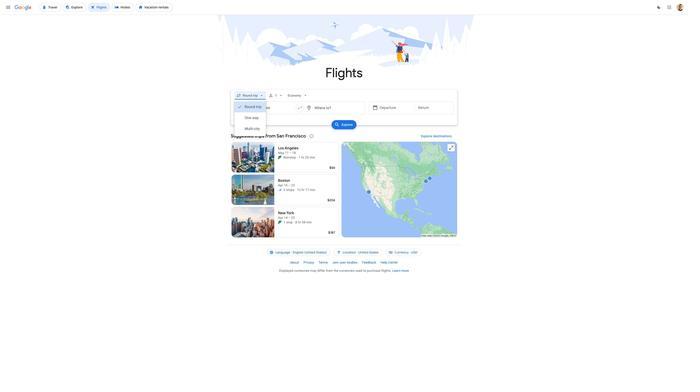 Task type: vqa. For each thing, say whether or not it's contained in the screenshot.
Flight search box
yes



Task type: locate. For each thing, give the bounding box(es) containing it.
2 vertical spatial  image
[[294, 220, 295, 225]]

2 option from the top
[[235, 112, 266, 123]]

 image right frontier icon in the bottom of the page
[[294, 220, 295, 225]]

 image
[[297, 155, 298, 160], [296, 188, 296, 192], [294, 220, 295, 225]]

main menu image
[[5, 5, 11, 10]]

2 horizontal spatial  image
[[297, 155, 298, 160]]

0 vertical spatial  image
[[297, 155, 298, 160]]

206 US dollars text field
[[328, 198, 336, 202]]

None field
[[235, 91, 266, 100], [286, 91, 310, 100], [235, 91, 266, 100], [286, 91, 310, 100]]

Flight search field
[[227, 90, 461, 136]]

 image right frontier image
[[297, 155, 298, 160]]

 image right "frontier, spirit, and sun country airlines" icon
[[296, 188, 296, 192]]

 image for "frontier, spirit, and sun country airlines" icon
[[296, 188, 296, 192]]

Where to?  text field
[[301, 101, 365, 114]]

0 horizontal spatial  image
[[294, 220, 295, 225]]

56 US dollars text field
[[330, 166, 336, 170]]

1 horizontal spatial  image
[[296, 188, 296, 192]]

option
[[235, 101, 266, 112], [235, 112, 266, 123], [235, 123, 266, 134]]

1 vertical spatial  image
[[296, 188, 296, 192]]



Task type: describe. For each thing, give the bounding box(es) containing it.
 image for frontier image
[[297, 155, 298, 160]]

Where from? text field
[[235, 101, 299, 114]]

3 option from the top
[[235, 123, 266, 134]]

frontier, spirit, and sun country airlines image
[[278, 188, 282, 192]]

frontier image
[[278, 156, 282, 159]]

 image for frontier icon in the bottom of the page
[[294, 220, 295, 225]]

change appearance image
[[654, 2, 665, 13]]

frontier image
[[278, 221, 282, 224]]

Departure text field
[[380, 102, 412, 114]]

187 US dollars text field
[[329, 231, 336, 235]]

suggested trips from san francisco region
[[231, 131, 458, 239]]

1 option from the top
[[235, 101, 266, 112]]

Return text field
[[419, 102, 450, 114]]

select your ticket type. list box
[[235, 100, 266, 136]]



